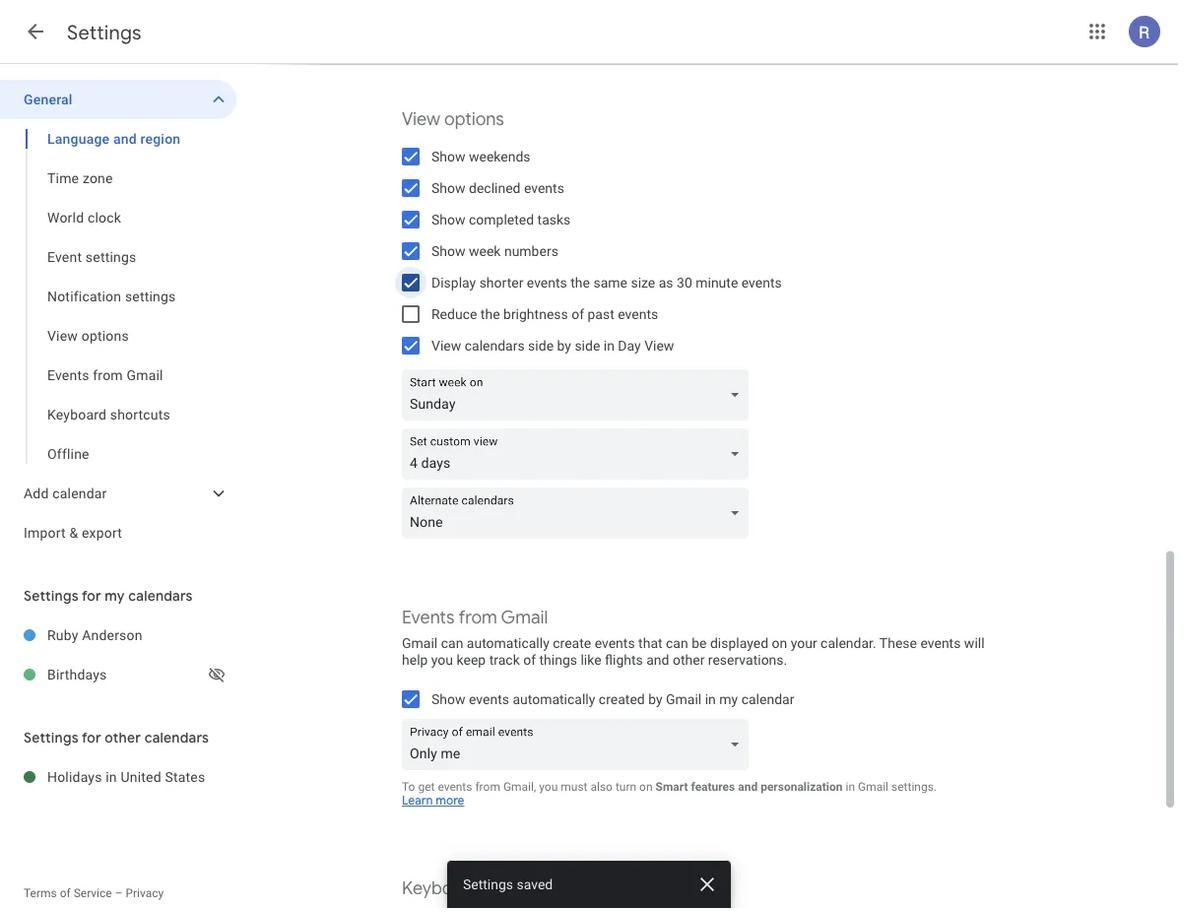 Task type: vqa. For each thing, say whether or not it's contained in the screenshot.
12 "element"
no



Task type: describe. For each thing, give the bounding box(es) containing it.
settings saved
[[463, 876, 553, 892]]

also
[[591, 780, 613, 793]]

weekends
[[469, 148, 531, 165]]

week
[[469, 243, 501, 259]]

language and region
[[47, 131, 181, 147]]

birthdays tree item
[[0, 655, 236, 694]]

gmail inside to get events from gmail, you must also turn on smart features and personalization in gmail settings. learn more
[[858, 780, 889, 793]]

settings for other calendars
[[24, 729, 209, 747]]

be
[[692, 635, 707, 652]]

show for show events automatically created by gmail in my calendar
[[431, 691, 465, 707]]

saved
[[517, 876, 553, 892]]

of inside events from gmail gmail can automatically create events that can be displayed on your calendar. these events will help you keep track of things like flights and other reservations.
[[523, 652, 536, 668]]

1 vertical spatial by
[[648, 691, 663, 707]]

from for events from gmail gmail can automatically create events that can be displayed on your calendar. these events will help you keep track of things like flights and other reservations.
[[458, 606, 497, 629]]

numbers
[[504, 243, 558, 259]]

on inside events from gmail gmail can automatically create events that can be displayed on your calendar. these events will help you keep track of things like flights and other reservations.
[[772, 635, 787, 652]]

on inside to get events from gmail, you must also turn on smart features and personalization in gmail settings. learn more
[[639, 780, 653, 793]]

holidays in united states tree item
[[0, 758, 236, 797]]

gmail down be
[[666, 691, 702, 707]]

from for events from gmail
[[93, 367, 123, 383]]

events for events from gmail
[[47, 367, 89, 383]]

world clock
[[47, 209, 121, 226]]

1 horizontal spatial view options
[[402, 108, 504, 131]]

settings for event settings
[[86, 249, 136, 265]]

1 vertical spatial automatically
[[513, 691, 595, 707]]

gmail left keep
[[402, 635, 438, 652]]

clock
[[88, 209, 121, 226]]

size
[[631, 274, 655, 291]]

birthdays link
[[47, 655, 205, 694]]

notification settings
[[47, 288, 176, 304]]

region
[[140, 131, 181, 147]]

united
[[121, 769, 161, 785]]

turn
[[616, 780, 636, 793]]

display shorter events the same size as 30 minute events
[[431, 274, 782, 291]]

notification
[[47, 288, 121, 304]]

create
[[553, 635, 591, 652]]

events up tasks
[[524, 180, 564, 196]]

import
[[24, 525, 66, 541]]

1 horizontal spatial keyboard
[[402, 877, 479, 900]]

calendar.
[[821, 635, 876, 652]]

as
[[659, 274, 673, 291]]

privacy link
[[126, 887, 164, 900]]

event settings
[[47, 249, 136, 265]]

day
[[618, 337, 641, 354]]

settings for notification settings
[[125, 288, 176, 304]]

display
[[431, 274, 476, 291]]

in left "day" at the top of the page
[[604, 337, 615, 354]]

0 vertical spatial calendar
[[52, 485, 107, 501]]

anderson
[[82, 627, 142, 643]]

1 vertical spatial other
[[105, 729, 141, 747]]

automatically inside events from gmail gmail can automatically create events that can be displayed on your calendar. these events will help you keep track of things like flights and other reservations.
[[467, 635, 549, 652]]

show completed tasks
[[431, 211, 571, 228]]

0 vertical spatial calendars
[[465, 337, 525, 354]]

terms
[[24, 887, 57, 900]]

gmail,
[[503, 780, 536, 793]]

completed
[[469, 211, 534, 228]]

1 side from the left
[[528, 337, 554, 354]]

settings.
[[891, 780, 937, 793]]

to get events from gmail, you must also turn on smart features and personalization in gmail settings. learn more
[[402, 780, 937, 808]]

view down 'notification'
[[47, 328, 78, 344]]

offline
[[47, 446, 89, 462]]

terms of service – privacy
[[24, 887, 164, 900]]

and inside events from gmail gmail can automatically create events that can be displayed on your calendar. these events will help you keep track of things like flights and other reservations.
[[646, 652, 669, 668]]

go back image
[[24, 20, 47, 43]]

created
[[599, 691, 645, 707]]

event
[[47, 249, 82, 265]]

holidays in united states link
[[47, 758, 236, 797]]

1 can from the left
[[441, 635, 463, 652]]

events for events from gmail gmail can automatically create events that can be displayed on your calendar. these events will help you keep track of things like flights and other reservations.
[[402, 606, 455, 629]]

in inside to get events from gmail, you must also turn on smart features and personalization in gmail settings. learn more
[[846, 780, 855, 793]]

personalization
[[761, 780, 843, 793]]

30
[[677, 274, 692, 291]]

0 vertical spatial keyboard shortcuts
[[47, 406, 170, 423]]

in down reservations.
[[705, 691, 716, 707]]

service
[[74, 887, 112, 900]]

displayed
[[710, 635, 768, 652]]

time zone
[[47, 170, 113, 186]]

settings for settings for other calendars
[[24, 729, 79, 747]]

terms of service link
[[24, 887, 112, 900]]

past
[[588, 306, 614, 322]]

minute
[[696, 274, 738, 291]]

events up reduce the brightness of past events
[[527, 274, 567, 291]]

show events automatically created by gmail in my calendar
[[431, 691, 794, 707]]

same
[[593, 274, 627, 291]]

shorter
[[479, 274, 523, 291]]

from inside to get events from gmail, you must also turn on smart features and personalization in gmail settings. learn more
[[475, 780, 500, 793]]

0 vertical spatial keyboard
[[47, 406, 106, 423]]

–
[[115, 887, 123, 900]]

show for show weekends
[[431, 148, 465, 165]]

for for my
[[82, 587, 101, 605]]

holidays in united states
[[47, 769, 205, 785]]

keep
[[457, 652, 486, 668]]

smart
[[656, 780, 688, 793]]

settings for my calendars tree
[[0, 616, 236, 694]]

states
[[165, 769, 205, 785]]

show week numbers
[[431, 243, 558, 259]]

flights
[[605, 652, 643, 668]]

show for show completed tasks
[[431, 211, 465, 228]]

settings for my calendars
[[24, 587, 193, 605]]

1 horizontal spatial my
[[719, 691, 738, 707]]

language
[[47, 131, 110, 147]]



Task type: locate. For each thing, give the bounding box(es) containing it.
ruby
[[47, 627, 78, 643]]

my down reservations.
[[719, 691, 738, 707]]

settings right 'notification'
[[125, 288, 176, 304]]

view up show weekends
[[402, 108, 440, 131]]

events inside events from gmail gmail can automatically create events that can be displayed on your calendar. these events will help you keep track of things like flights and other reservations.
[[402, 606, 455, 629]]

0 horizontal spatial keyboard shortcuts
[[47, 406, 170, 423]]

1 vertical spatial and
[[646, 652, 669, 668]]

time
[[47, 170, 79, 186]]

by
[[557, 337, 571, 354], [648, 691, 663, 707]]

1 horizontal spatial keyboard shortcuts
[[402, 877, 559, 900]]

0 vertical spatial by
[[557, 337, 571, 354]]

the left same
[[571, 274, 590, 291]]

0 horizontal spatial can
[[441, 635, 463, 652]]

tree
[[0, 80, 236, 553]]

other right that
[[673, 652, 705, 668]]

0 horizontal spatial my
[[105, 587, 125, 605]]

calendar down reservations.
[[741, 691, 794, 707]]

events
[[524, 180, 564, 196], [527, 274, 567, 291], [742, 274, 782, 291], [618, 306, 658, 322], [595, 635, 635, 652], [920, 635, 961, 652], [469, 691, 509, 707], [438, 780, 472, 793]]

tree containing general
[[0, 80, 236, 553]]

0 vertical spatial other
[[673, 652, 705, 668]]

for up ruby anderson
[[82, 587, 101, 605]]

options
[[444, 108, 504, 131], [81, 328, 129, 344]]

calendars up states
[[144, 729, 209, 747]]

and right flights
[[646, 652, 669, 668]]

learn more link
[[402, 793, 464, 808]]

events down size
[[618, 306, 658, 322]]

show left weekends
[[431, 148, 465, 165]]

that
[[638, 635, 663, 652]]

add
[[24, 485, 49, 501]]

1 horizontal spatial can
[[666, 635, 688, 652]]

brightness
[[503, 306, 568, 322]]

calendars up ruby anderson "tree item"
[[128, 587, 193, 605]]

more
[[436, 793, 464, 808]]

0 vertical spatial settings
[[86, 249, 136, 265]]

privacy
[[126, 887, 164, 900]]

in inside tree item
[[106, 769, 117, 785]]

these
[[880, 635, 917, 652]]

1 vertical spatial shortcuts
[[483, 877, 559, 900]]

0 vertical spatial options
[[444, 108, 504, 131]]

view options up show weekends
[[402, 108, 504, 131]]

2 vertical spatial and
[[738, 780, 758, 793]]

show down keep
[[431, 691, 465, 707]]

general
[[24, 91, 73, 107]]

1 horizontal spatial other
[[673, 652, 705, 668]]

0 vertical spatial automatically
[[467, 635, 549, 652]]

reduce the brightness of past events
[[431, 306, 658, 322]]

import & export
[[24, 525, 122, 541]]

0 vertical spatial shortcuts
[[110, 406, 170, 423]]

other
[[673, 652, 705, 668], [105, 729, 141, 747]]

1 horizontal spatial by
[[648, 691, 663, 707]]

events left will
[[920, 635, 961, 652]]

calendar
[[52, 485, 107, 501], [741, 691, 794, 707]]

None field
[[402, 369, 757, 421], [402, 429, 757, 480], [402, 488, 757, 539], [402, 719, 757, 770], [402, 369, 757, 421], [402, 429, 757, 480], [402, 488, 757, 539], [402, 719, 757, 770]]

0 vertical spatial the
[[571, 274, 590, 291]]

keyboard shortcuts down more
[[402, 877, 559, 900]]

keyboard
[[47, 406, 106, 423], [402, 877, 479, 900]]

0 vertical spatial my
[[105, 587, 125, 605]]

2 vertical spatial calendars
[[144, 729, 209, 747]]

to
[[402, 780, 415, 793]]

events from gmail
[[47, 367, 163, 383]]

2 vertical spatial of
[[60, 887, 71, 900]]

1 horizontal spatial side
[[575, 337, 600, 354]]

1 vertical spatial you
[[539, 780, 558, 793]]

get
[[418, 780, 435, 793]]

the
[[571, 274, 590, 291], [481, 306, 500, 322]]

gmail down notification settings
[[127, 367, 163, 383]]

1 horizontal spatial you
[[539, 780, 558, 793]]

show
[[431, 148, 465, 165], [431, 180, 465, 196], [431, 211, 465, 228], [431, 243, 465, 259], [431, 691, 465, 707]]

1 horizontal spatial on
[[772, 635, 787, 652]]

0 horizontal spatial options
[[81, 328, 129, 344]]

tasks
[[537, 211, 571, 228]]

view down reduce
[[431, 337, 461, 354]]

other up holidays in united states
[[105, 729, 141, 747]]

1 show from the top
[[431, 148, 465, 165]]

view right "day" at the top of the page
[[644, 337, 674, 354]]

1 vertical spatial from
[[458, 606, 497, 629]]

show left completed
[[431, 211, 465, 228]]

view
[[402, 108, 440, 131], [47, 328, 78, 344], [431, 337, 461, 354], [644, 337, 674, 354]]

from inside events from gmail gmail can automatically create events that can be displayed on your calendar. these events will help you keep track of things like flights and other reservations.
[[458, 606, 497, 629]]

reservations.
[[708, 652, 787, 668]]

2 for from the top
[[82, 729, 101, 747]]

you left must
[[539, 780, 558, 793]]

ruby anderson
[[47, 627, 142, 643]]

events right minute
[[742, 274, 782, 291]]

1 vertical spatial the
[[481, 306, 500, 322]]

0 horizontal spatial you
[[431, 652, 453, 668]]

0 horizontal spatial view options
[[47, 328, 129, 344]]

4 show from the top
[[431, 243, 465, 259]]

0 vertical spatial view options
[[402, 108, 504, 131]]

keyboard shortcuts down events from gmail
[[47, 406, 170, 423]]

calendars for settings for other calendars
[[144, 729, 209, 747]]

help
[[402, 652, 428, 668]]

of right terms
[[60, 887, 71, 900]]

of
[[572, 306, 584, 322], [523, 652, 536, 668], [60, 887, 71, 900]]

my
[[105, 587, 125, 605], [719, 691, 738, 707]]

3 show from the top
[[431, 211, 465, 228]]

0 horizontal spatial the
[[481, 306, 500, 322]]

settings for settings
[[67, 20, 142, 45]]

group containing language and region
[[0, 119, 236, 474]]

events inside to get events from gmail, you must also turn on smart features and personalization in gmail settings. learn more
[[438, 780, 472, 793]]

settings up ruby
[[24, 587, 79, 605]]

you
[[431, 652, 453, 668], [539, 780, 558, 793]]

2 show from the top
[[431, 180, 465, 196]]

and right features
[[738, 780, 758, 793]]

show declined events
[[431, 180, 564, 196]]

on right turn in the bottom of the page
[[639, 780, 653, 793]]

0 vertical spatial from
[[93, 367, 123, 383]]

show for show declined events
[[431, 180, 465, 196]]

&
[[69, 525, 78, 541]]

2 vertical spatial from
[[475, 780, 500, 793]]

1 vertical spatial events
[[402, 606, 455, 629]]

0 horizontal spatial side
[[528, 337, 554, 354]]

calendars
[[465, 337, 525, 354], [128, 587, 193, 605], [144, 729, 209, 747]]

by right created on the bottom
[[648, 691, 663, 707]]

settings
[[86, 249, 136, 265], [125, 288, 176, 304]]

my up the anderson
[[105, 587, 125, 605]]

view options
[[402, 108, 504, 131], [47, 328, 129, 344]]

0 horizontal spatial other
[[105, 729, 141, 747]]

1 vertical spatial my
[[719, 691, 738, 707]]

automatically left 'create'
[[467, 635, 549, 652]]

1 vertical spatial of
[[523, 652, 536, 668]]

features
[[691, 780, 735, 793]]

events right get
[[438, 780, 472, 793]]

settings heading
[[67, 20, 142, 45]]

like
[[581, 652, 601, 668]]

options up events from gmail
[[81, 328, 129, 344]]

side down reduce the brightness of past events
[[528, 337, 554, 354]]

in
[[604, 337, 615, 354], [705, 691, 716, 707], [106, 769, 117, 785], [846, 780, 855, 793]]

of right the track
[[523, 652, 536, 668]]

of left past
[[572, 306, 584, 322]]

on left your
[[772, 635, 787, 652]]

the down shorter
[[481, 306, 500, 322]]

settings for settings saved
[[463, 876, 513, 892]]

0 vertical spatial you
[[431, 652, 453, 668]]

you inside to get events from gmail, you must also turn on smart features and personalization in gmail settings. learn more
[[539, 780, 558, 793]]

5 show from the top
[[431, 691, 465, 707]]

events inside tree
[[47, 367, 89, 383]]

show down show weekends
[[431, 180, 465, 196]]

keyboard up offline
[[47, 406, 106, 423]]

from down notification settings
[[93, 367, 123, 383]]

settings up notification settings
[[86, 249, 136, 265]]

and left the region
[[113, 131, 137, 147]]

gmail
[[127, 367, 163, 383], [501, 606, 548, 629], [402, 635, 438, 652], [666, 691, 702, 707], [858, 780, 889, 793]]

1 horizontal spatial events
[[402, 606, 455, 629]]

0 vertical spatial events
[[47, 367, 89, 383]]

ruby anderson tree item
[[0, 616, 236, 655]]

0 vertical spatial on
[[772, 635, 787, 652]]

0 vertical spatial for
[[82, 587, 101, 605]]

automatically
[[467, 635, 549, 652], [513, 691, 595, 707]]

1 horizontal spatial shortcuts
[[483, 877, 559, 900]]

1 vertical spatial keyboard shortcuts
[[402, 877, 559, 900]]

calendars for settings for my calendars
[[128, 587, 193, 605]]

0 horizontal spatial on
[[639, 780, 653, 793]]

automatically down things
[[513, 691, 595, 707]]

you inside events from gmail gmail can automatically create events that can be displayed on your calendar. these events will help you keep track of things like flights and other reservations.
[[431, 652, 453, 668]]

other inside events from gmail gmail can automatically create events that can be displayed on your calendar. these events will help you keep track of things like flights and other reservations.
[[673, 652, 705, 668]]

0 horizontal spatial keyboard
[[47, 406, 106, 423]]

1 vertical spatial view options
[[47, 328, 129, 344]]

view options down 'notification'
[[47, 328, 129, 344]]

1 vertical spatial for
[[82, 729, 101, 747]]

events up help
[[402, 606, 455, 629]]

and inside to get events from gmail, you must also turn on smart features and personalization in gmail settings. learn more
[[738, 780, 758, 793]]

1 horizontal spatial options
[[444, 108, 504, 131]]

side down past
[[575, 337, 600, 354]]

for up holidays
[[82, 729, 101, 747]]

birthdays
[[47, 666, 107, 683]]

you right help
[[431, 652, 453, 668]]

your
[[791, 635, 817, 652]]

gmail left settings. at right
[[858, 780, 889, 793]]

1 vertical spatial calendars
[[128, 587, 193, 605]]

things
[[539, 652, 577, 668]]

1 vertical spatial keyboard
[[402, 877, 479, 900]]

from
[[93, 367, 123, 383], [458, 606, 497, 629], [475, 780, 500, 793]]

events down the track
[[469, 691, 509, 707]]

0 horizontal spatial by
[[557, 337, 571, 354]]

show up the display
[[431, 243, 465, 259]]

zone
[[83, 170, 113, 186]]

add calendar
[[24, 485, 107, 501]]

1 vertical spatial settings
[[125, 288, 176, 304]]

track
[[489, 652, 520, 668]]

can left be
[[666, 635, 688, 652]]

1 horizontal spatial the
[[571, 274, 590, 291]]

export
[[82, 525, 122, 541]]

1 vertical spatial options
[[81, 328, 129, 344]]

learn
[[402, 793, 433, 808]]

2 horizontal spatial of
[[572, 306, 584, 322]]

group
[[0, 119, 236, 474]]

events up offline
[[47, 367, 89, 383]]

in right personalization
[[846, 780, 855, 793]]

by down reduce the brightness of past events
[[557, 337, 571, 354]]

2 can from the left
[[666, 635, 688, 652]]

options up show weekends
[[444, 108, 504, 131]]

calendars down reduce
[[465, 337, 525, 354]]

1 vertical spatial calendar
[[741, 691, 794, 707]]

0 horizontal spatial shortcuts
[[110, 406, 170, 423]]

settings up holidays
[[24, 729, 79, 747]]

0 horizontal spatial of
[[60, 887, 71, 900]]

1 for from the top
[[82, 587, 101, 605]]

from up keep
[[458, 606, 497, 629]]

0 horizontal spatial calendar
[[52, 485, 107, 501]]

from left "gmail,"
[[475, 780, 500, 793]]

0 horizontal spatial events
[[47, 367, 89, 383]]

gmail up the track
[[501, 606, 548, 629]]

will
[[964, 635, 985, 652]]

settings left saved
[[463, 876, 513, 892]]

keyboard shortcuts
[[47, 406, 170, 423], [402, 877, 559, 900]]

can right help
[[441, 635, 463, 652]]

1 horizontal spatial calendar
[[741, 691, 794, 707]]

1 vertical spatial on
[[639, 780, 653, 793]]

show for show week numbers
[[431, 243, 465, 259]]

events from gmail gmail can automatically create events that can be displayed on your calendar. these events will help you keep track of things like flights and other reservations.
[[402, 606, 985, 668]]

keyboard down learn more link
[[402, 877, 479, 900]]

0 horizontal spatial and
[[113, 131, 137, 147]]

2 horizontal spatial and
[[738, 780, 758, 793]]

0 vertical spatial and
[[113, 131, 137, 147]]

events left that
[[595, 635, 635, 652]]

0 vertical spatial of
[[572, 306, 584, 322]]

1 horizontal spatial of
[[523, 652, 536, 668]]

world
[[47, 209, 84, 226]]

general tree item
[[0, 80, 236, 119]]

in left united
[[106, 769, 117, 785]]

show weekends
[[431, 148, 531, 165]]

for for other
[[82, 729, 101, 747]]

reduce
[[431, 306, 477, 322]]

must
[[561, 780, 588, 793]]

2 side from the left
[[575, 337, 600, 354]]

1 horizontal spatial and
[[646, 652, 669, 668]]

declined
[[469, 180, 521, 196]]

settings up 'general' tree item at the top of page
[[67, 20, 142, 45]]

holidays
[[47, 769, 102, 785]]

view calendars side by side in day view
[[431, 337, 674, 354]]

shortcuts
[[110, 406, 170, 423], [483, 877, 559, 900]]

calendar up '&'
[[52, 485, 107, 501]]

settings for settings for my calendars
[[24, 587, 79, 605]]



